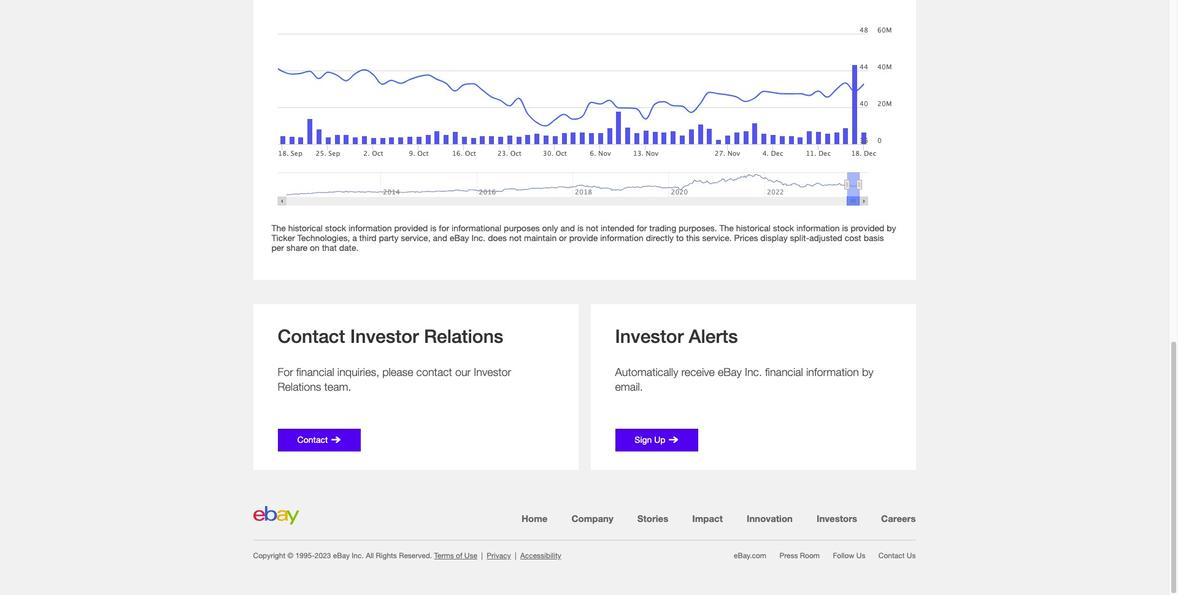 Task type: locate. For each thing, give the bounding box(es) containing it.
and right the service,
[[433, 232, 447, 243]]

information inside automatically receive ebay inc. financial information by email.
[[806, 366, 859, 379]]

relations up our
[[424, 325, 503, 347]]

company link
[[572, 513, 613, 524]]

historical right "service."
[[736, 223, 771, 233]]

0 vertical spatial ebay
[[450, 232, 469, 243]]

2 vertical spatial contact
[[879, 551, 905, 560]]

us right follow
[[856, 551, 865, 560]]

0 horizontal spatial ebay
[[333, 551, 350, 560]]

intended
[[601, 223, 634, 233]]

us
[[856, 551, 865, 560], [907, 551, 916, 560]]

2 vertical spatial inc.
[[352, 551, 364, 560]]

technologies,
[[297, 232, 350, 243]]

email.
[[615, 380, 643, 393]]

innovation link
[[747, 513, 793, 524]]

terms
[[434, 551, 454, 560]]

2 is from the left
[[577, 223, 584, 233]]

innovation
[[747, 513, 793, 524]]

| right privacy at the left bottom of the page
[[515, 551, 516, 560]]

that
[[322, 242, 337, 253]]

2 financial from the left
[[765, 366, 803, 379]]

investor up the please
[[350, 325, 419, 347]]

by inside the historical stock information provided is for informational purposes only and is not intended for trading purposes. the historical stock information is provided by ticker technologies, a third party service, and ebay inc. does not maintain or provide information directly to this service. prices display split-adjusted cost basis per share on that date.
[[887, 223, 896, 233]]

investor right our
[[474, 366, 511, 379]]

not right does
[[509, 232, 522, 243]]

2 vertical spatial ebay
[[333, 551, 350, 560]]

1 us from the left
[[856, 551, 865, 560]]

service.
[[702, 232, 732, 243]]

adjusted
[[809, 232, 842, 243]]

1 horizontal spatial us
[[907, 551, 916, 560]]

1 for from the left
[[439, 223, 449, 233]]

1 horizontal spatial relations
[[424, 325, 503, 347]]

stock up the that
[[325, 223, 346, 233]]

1 horizontal spatial inc.
[[472, 232, 486, 243]]

0 vertical spatial inc.
[[472, 232, 486, 243]]

ebay
[[450, 232, 469, 243], [718, 366, 742, 379], [333, 551, 350, 560]]

1 horizontal spatial historical
[[736, 223, 771, 233]]

investor inside 'for financial inquiries, please contact our investor relations team.'
[[474, 366, 511, 379]]

0 horizontal spatial by
[[862, 366, 874, 379]]

2 horizontal spatial ebay
[[718, 366, 742, 379]]

provided right adjusted
[[851, 223, 884, 233]]

1 vertical spatial contact
[[297, 434, 328, 445]]

basis
[[864, 232, 884, 243]]

for left 'trading'
[[637, 223, 647, 233]]

financial
[[296, 366, 334, 379], [765, 366, 803, 379]]

contact down team. at the left bottom
[[297, 434, 328, 445]]

1 historical from the left
[[288, 223, 323, 233]]

contact inside quick links list
[[879, 551, 905, 560]]

investors link
[[817, 513, 857, 524]]

for
[[439, 223, 449, 233], [637, 223, 647, 233]]

0 vertical spatial contact
[[278, 325, 345, 347]]

of
[[456, 551, 462, 560]]

2 horizontal spatial inc.
[[745, 366, 762, 379]]

inc. left does
[[472, 232, 486, 243]]

0 horizontal spatial us
[[856, 551, 865, 560]]

1 horizontal spatial provided
[[851, 223, 884, 233]]

ebay left does
[[450, 232, 469, 243]]

1 horizontal spatial investor
[[474, 366, 511, 379]]

stock
[[325, 223, 346, 233], [773, 223, 794, 233]]

1 vertical spatial inc.
[[745, 366, 762, 379]]

0 horizontal spatial stock
[[325, 223, 346, 233]]

stock right the prices
[[773, 223, 794, 233]]

1 horizontal spatial stock
[[773, 223, 794, 233]]

inc. right receive
[[745, 366, 762, 379]]

the up per
[[272, 223, 286, 233]]

this
[[686, 232, 700, 243]]

provide
[[569, 232, 598, 243]]

cost
[[845, 232, 861, 243]]

1 horizontal spatial for
[[637, 223, 647, 233]]

information
[[349, 223, 392, 233], [796, 223, 840, 233], [600, 232, 644, 243], [806, 366, 859, 379]]

historical up share
[[288, 223, 323, 233]]

0 vertical spatial relations
[[424, 325, 503, 347]]

1 financial from the left
[[296, 366, 334, 379]]

display
[[760, 232, 788, 243]]

per
[[272, 242, 284, 253]]

for financial inquiries, please contact our investor relations team.
[[278, 366, 511, 393]]

0 vertical spatial by
[[887, 223, 896, 233]]

1 horizontal spatial by
[[887, 223, 896, 233]]

inc.
[[472, 232, 486, 243], [745, 366, 762, 379], [352, 551, 364, 560]]

inc. left the all
[[352, 551, 364, 560]]

alerts
[[689, 325, 738, 347]]

1 horizontal spatial the
[[719, 223, 734, 233]]

provided right the third
[[394, 223, 428, 233]]

1 vertical spatial relations
[[278, 380, 321, 393]]

to
[[676, 232, 684, 243]]

0 horizontal spatial the
[[272, 223, 286, 233]]

team.
[[324, 380, 351, 393]]

1 horizontal spatial financial
[[765, 366, 803, 379]]

0 horizontal spatial for
[[439, 223, 449, 233]]

rights
[[376, 551, 397, 560]]

ebay right receive
[[718, 366, 742, 379]]

inc. inside the historical stock information provided is for informational purposes only and is not intended for trading purposes. the historical stock information is provided by ticker technologies, a third party service, and ebay inc. does not maintain or provide information directly to this service. prices display split-adjusted cost basis per share on that date.
[[472, 232, 486, 243]]

sign up
[[635, 434, 666, 445]]

by
[[887, 223, 896, 233], [862, 366, 874, 379]]

follow us link
[[833, 551, 865, 560]]

investor up automatically
[[615, 325, 684, 347]]

historical
[[288, 223, 323, 233], [736, 223, 771, 233]]

2 horizontal spatial is
[[842, 223, 848, 233]]

please
[[382, 366, 413, 379]]

privacy link
[[487, 551, 511, 560]]

footer
[[0, 280, 1169, 595]]

1 vertical spatial ebay
[[718, 366, 742, 379]]

0 horizontal spatial historical
[[288, 223, 323, 233]]

by inside automatically receive ebay inc. financial information by email.
[[862, 366, 874, 379]]

careers
[[881, 513, 916, 524]]

stories link
[[637, 513, 668, 524]]

the left the prices
[[719, 223, 734, 233]]

footer containing contact investor relations
[[0, 280, 1169, 595]]

contact
[[278, 325, 345, 347], [297, 434, 328, 445], [879, 551, 905, 560]]

1 vertical spatial by
[[862, 366, 874, 379]]

1 horizontal spatial ebay
[[450, 232, 469, 243]]

contact up for
[[278, 325, 345, 347]]

not left intended
[[586, 223, 598, 233]]

0 horizontal spatial and
[[433, 232, 447, 243]]

contact link
[[278, 429, 360, 452]]

| right use
[[481, 551, 483, 560]]

relations
[[424, 325, 503, 347], [278, 380, 321, 393]]

provided
[[394, 223, 428, 233], [851, 223, 884, 233]]

financial inside 'for financial inquiries, please contact our investor relations team.'
[[296, 366, 334, 379]]

ebay right 2023
[[333, 551, 350, 560]]

0 horizontal spatial financial
[[296, 366, 334, 379]]

and right only
[[560, 223, 575, 233]]

or
[[559, 232, 567, 243]]

1 horizontal spatial and
[[560, 223, 575, 233]]

investor
[[350, 325, 419, 347], [615, 325, 684, 347], [474, 366, 511, 379]]

0 horizontal spatial provided
[[394, 223, 428, 233]]

investors
[[817, 513, 857, 524]]

©
[[287, 551, 293, 560]]

not
[[586, 223, 598, 233], [509, 232, 522, 243]]

all
[[366, 551, 374, 560]]

1 horizontal spatial |
[[515, 551, 516, 560]]

2 us from the left
[[907, 551, 916, 560]]

0 horizontal spatial is
[[430, 223, 437, 233]]

contact down the careers link
[[879, 551, 905, 560]]

1 horizontal spatial is
[[577, 223, 584, 233]]

follow
[[833, 551, 854, 560]]

maintain
[[524, 232, 557, 243]]

relations down for
[[278, 380, 321, 393]]

is right or
[[577, 223, 584, 233]]

is
[[430, 223, 437, 233], [577, 223, 584, 233], [842, 223, 848, 233]]

is left basis
[[842, 223, 848, 233]]

press room link
[[780, 551, 820, 560]]

us for contact us
[[907, 551, 916, 560]]

0 horizontal spatial |
[[481, 551, 483, 560]]

contact for contact
[[297, 434, 328, 445]]

us down careers
[[907, 551, 916, 560]]

receive
[[681, 366, 715, 379]]

1 stock from the left
[[325, 223, 346, 233]]

is left informational
[[430, 223, 437, 233]]

1 the from the left
[[272, 223, 286, 233]]

for right the service,
[[439, 223, 449, 233]]

inc. inside automatically receive ebay inc. financial information by email.
[[745, 366, 762, 379]]

the
[[272, 223, 286, 233], [719, 223, 734, 233]]

sign up link
[[615, 429, 698, 452]]

0 horizontal spatial relations
[[278, 380, 321, 393]]

|
[[481, 551, 483, 560], [515, 551, 516, 560]]



Task type: vqa. For each thing, say whether or not it's contained in the screenshot.
the and
yes



Task type: describe. For each thing, give the bounding box(es) containing it.
contact for contact investor relations
[[278, 325, 345, 347]]

party
[[379, 232, 398, 243]]

1 provided from the left
[[394, 223, 428, 233]]

follow us
[[833, 551, 865, 560]]

ticker
[[272, 232, 295, 243]]

purposes
[[504, 223, 540, 233]]

2 the from the left
[[719, 223, 734, 233]]

up
[[654, 434, 666, 445]]

ebay.com link
[[734, 551, 766, 560]]

relations inside 'for financial inquiries, please contact our investor relations team.'
[[278, 380, 321, 393]]

contact
[[416, 366, 452, 379]]

2 historical from the left
[[736, 223, 771, 233]]

us for follow us
[[856, 551, 865, 560]]

0 horizontal spatial inc.
[[352, 551, 364, 560]]

0 horizontal spatial not
[[509, 232, 522, 243]]

service,
[[401, 232, 430, 243]]

2 stock from the left
[[773, 223, 794, 233]]

split-
[[790, 232, 809, 243]]

reserved.
[[399, 551, 432, 560]]

home
[[522, 513, 548, 524]]

press
[[780, 551, 798, 560]]

1 horizontal spatial not
[[586, 223, 598, 233]]

does
[[488, 232, 507, 243]]

impact
[[692, 513, 723, 524]]

automatically receive ebay inc. financial information by email.
[[615, 366, 874, 393]]

copyright
[[253, 551, 285, 560]]

ebay.com
[[734, 551, 766, 560]]

directly
[[646, 232, 674, 243]]

contact investor relations
[[278, 325, 503, 347]]

contact for contact us
[[879, 551, 905, 560]]

trading
[[649, 223, 676, 233]]

site navigation element
[[253, 512, 916, 525]]

investor alerts
[[615, 325, 738, 347]]

the historical stock information provided is for informational purposes only and is not intended for trading purposes. the historical stock information is provided by ticker technologies, a third party service, and ebay inc. does not maintain or provide information directly to this service. prices display split-adjusted cost basis per share on that date.
[[272, 223, 896, 253]]

informational
[[452, 223, 501, 233]]

ebay logo image
[[253, 506, 299, 525]]

for
[[278, 366, 293, 379]]

accessibility
[[520, 551, 561, 560]]

only
[[542, 223, 558, 233]]

impact link
[[692, 513, 723, 524]]

2023
[[315, 551, 331, 560]]

0 horizontal spatial investor
[[350, 325, 419, 347]]

sign
[[635, 434, 652, 445]]

company
[[572, 513, 613, 524]]

accessibility link
[[520, 551, 561, 560]]

use
[[464, 551, 477, 560]]

stories
[[637, 513, 668, 524]]

1995-
[[295, 551, 315, 560]]

automatically
[[615, 366, 678, 379]]

third
[[359, 232, 377, 243]]

prices
[[734, 232, 758, 243]]

2 | from the left
[[515, 551, 516, 560]]

contact us
[[879, 551, 916, 560]]

privacy
[[487, 551, 511, 560]]

1 is from the left
[[430, 223, 437, 233]]

2 provided from the left
[[851, 223, 884, 233]]

1 | from the left
[[481, 551, 483, 560]]

on
[[310, 242, 320, 253]]

share
[[286, 242, 307, 253]]

quick links list
[[723, 551, 916, 561]]

ebay inside the historical stock information provided is for informational purposes only and is not intended for trading purposes. the historical stock information is provided by ticker technologies, a third party service, and ebay inc. does not maintain or provide information directly to this service. prices display split-adjusted cost basis per share on that date.
[[450, 232, 469, 243]]

terms of use link
[[434, 551, 477, 560]]

contact us link
[[879, 551, 916, 560]]

3 is from the left
[[842, 223, 848, 233]]

ebay inside automatically receive ebay inc. financial information by email.
[[718, 366, 742, 379]]

home link
[[522, 513, 548, 524]]

2 for from the left
[[637, 223, 647, 233]]

a
[[352, 232, 357, 243]]

inquiries,
[[337, 366, 379, 379]]

purposes.
[[679, 223, 717, 233]]

room
[[800, 551, 820, 560]]

2 horizontal spatial investor
[[615, 325, 684, 347]]

copyright © 1995-2023 ebay inc. all rights reserved. terms of use | privacy | accessibility
[[253, 551, 561, 560]]

careers link
[[881, 513, 916, 524]]

financial inside automatically receive ebay inc. financial information by email.
[[765, 366, 803, 379]]

press room
[[780, 551, 820, 560]]

our
[[455, 366, 471, 379]]

date.
[[339, 242, 359, 253]]



